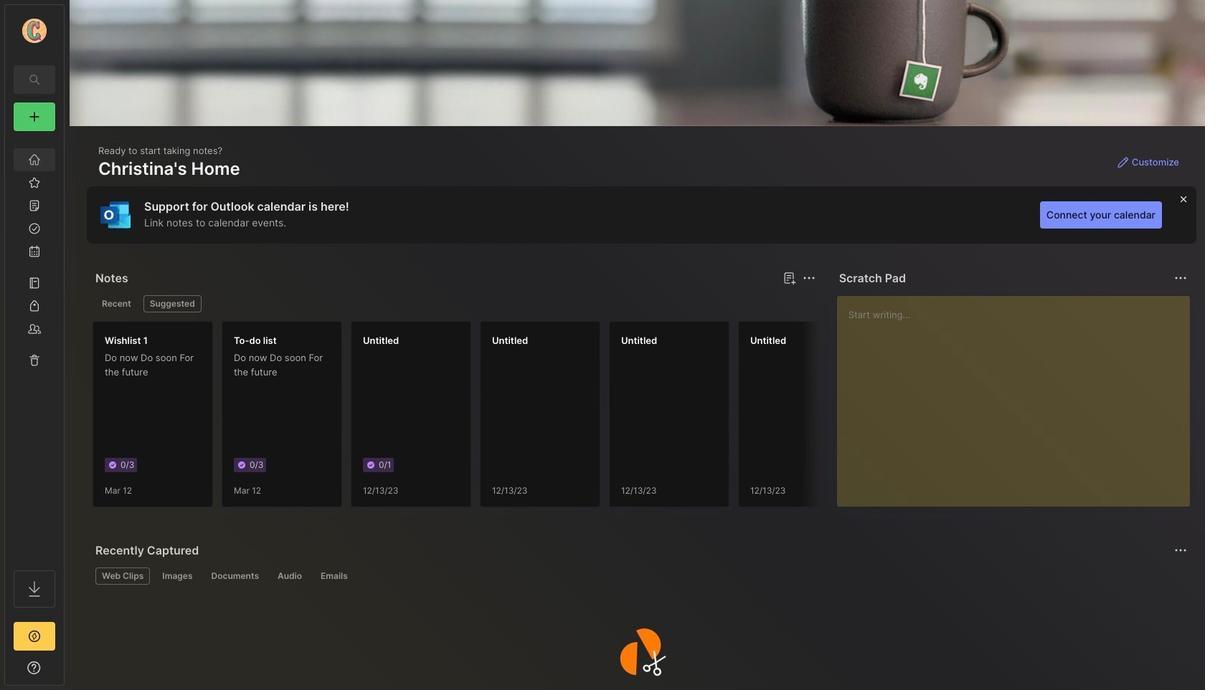Task type: vqa. For each thing, say whether or not it's contained in the screenshot.
Expand Tags image
no



Task type: describe. For each thing, give the bounding box(es) containing it.
tree inside main element
[[5, 140, 64, 558]]

upgrade image
[[26, 629, 43, 646]]

home image
[[27, 153, 42, 167]]

more actions image
[[800, 270, 818, 287]]

edit search image
[[26, 71, 43, 88]]

main element
[[0, 0, 69, 691]]

Start writing… text field
[[849, 296, 1190, 496]]

Account field
[[5, 17, 64, 45]]



Task type: locate. For each thing, give the bounding box(es) containing it.
more actions image
[[1172, 270, 1190, 287]]

0 horizontal spatial more actions field
[[799, 268, 819, 288]]

click to expand image
[[63, 664, 74, 682]]

tab
[[95, 296, 138, 313], [143, 296, 201, 313], [95, 568, 150, 585], [156, 568, 199, 585], [205, 568, 265, 585], [271, 568, 308, 585], [314, 568, 354, 585]]

tab list
[[95, 296, 813, 313], [95, 568, 1185, 585]]

1 more actions field from the left
[[799, 268, 819, 288]]

2 tab list from the top
[[95, 568, 1185, 585]]

account image
[[22, 19, 47, 43]]

1 vertical spatial tab list
[[95, 568, 1185, 585]]

row group
[[93, 321, 997, 517]]

0 vertical spatial tab list
[[95, 296, 813, 313]]

1 horizontal spatial more actions field
[[1171, 268, 1191, 288]]

tree
[[5, 140, 64, 558]]

2 more actions field from the left
[[1171, 268, 1191, 288]]

1 tab list from the top
[[95, 296, 813, 313]]

WHAT'S NEW field
[[5, 657, 64, 680]]

More actions field
[[799, 268, 819, 288], [1171, 268, 1191, 288]]



